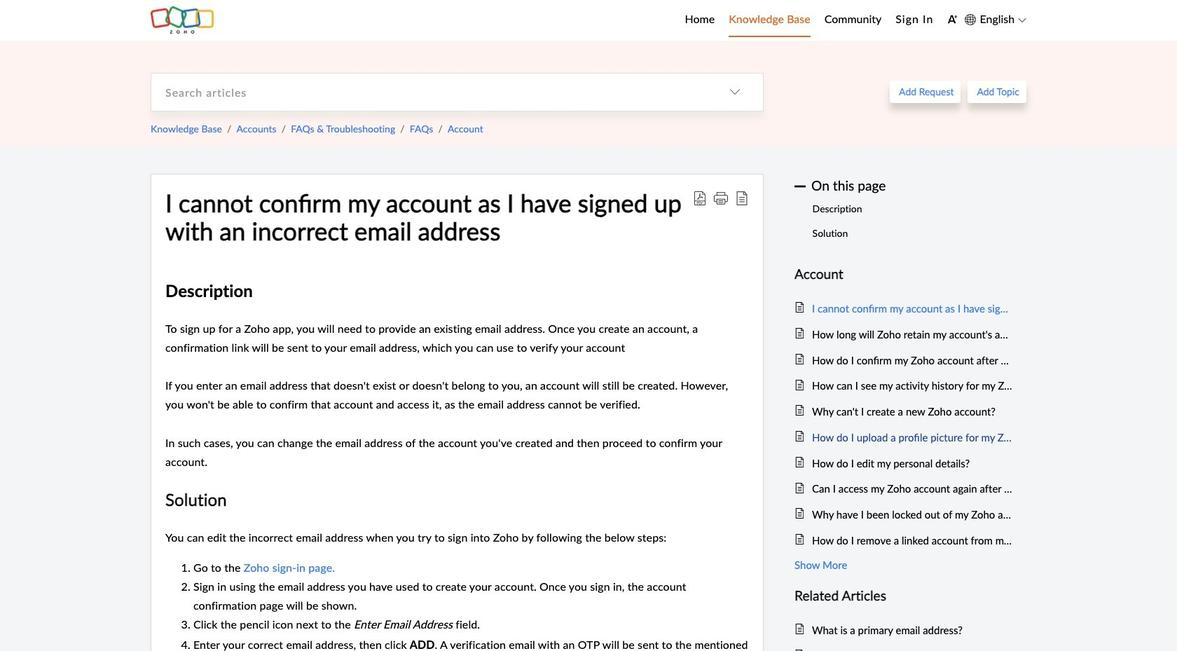 Task type: locate. For each thing, give the bounding box(es) containing it.
heading
[[795, 264, 1013, 285], [795, 585, 1013, 607]]

1 heading from the top
[[795, 264, 1013, 285]]

download as pdf image
[[693, 191, 707, 205]]

user preference image
[[948, 14, 958, 25]]

1 vertical spatial heading
[[795, 585, 1013, 607]]

choose languages element
[[965, 11, 1027, 28]]

0 vertical spatial heading
[[795, 264, 1013, 285]]

Search articles field
[[151, 73, 707, 111]]



Task type: vqa. For each thing, say whether or not it's contained in the screenshot.
THE SEARCH ARTICLES field
yes



Task type: describe. For each thing, give the bounding box(es) containing it.
choose category image
[[730, 86, 741, 98]]

reader view image
[[735, 191, 749, 205]]

choose category element
[[707, 73, 763, 111]]

2 heading from the top
[[795, 585, 1013, 607]]

user preference element
[[948, 9, 958, 31]]



